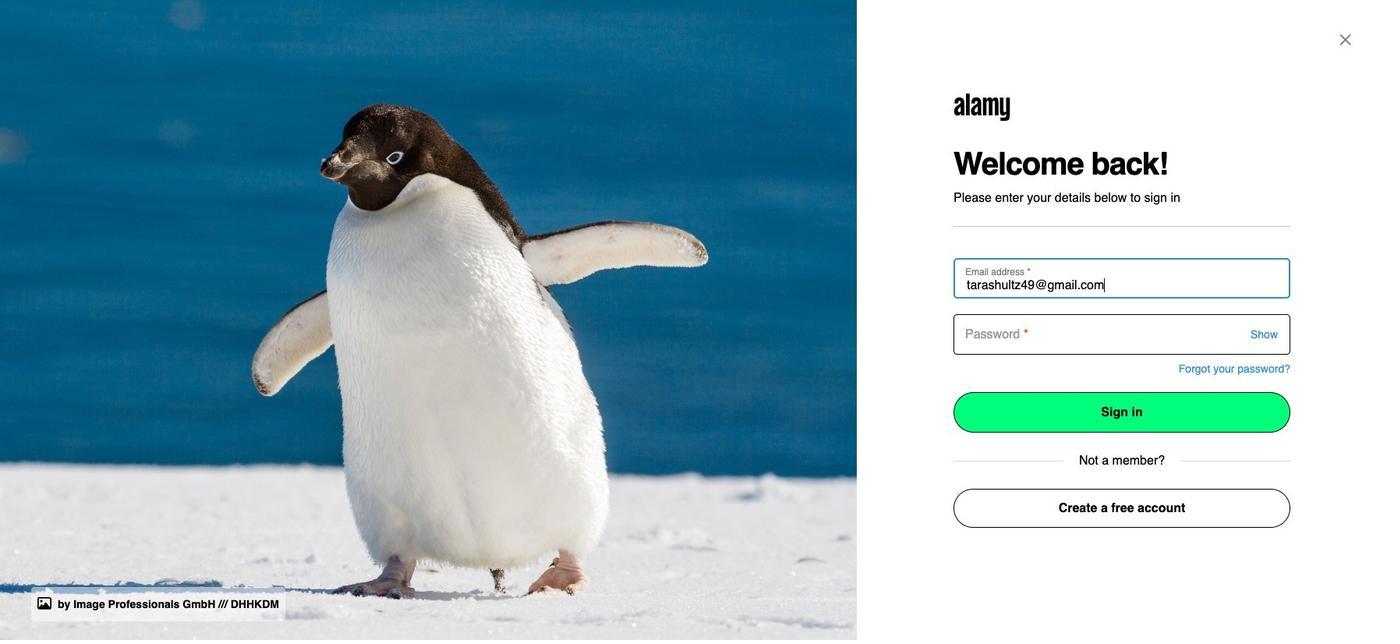 Task type: describe. For each thing, give the bounding box(es) containing it.
xmark image
[[1335, 31, 1356, 48]]



Task type: locate. For each thing, give the bounding box(es) containing it.
image image
[[37, 597, 51, 611]]

None text field
[[954, 258, 1291, 299]]

alamy logo image
[[954, 94, 1011, 121]]

None password field
[[954, 314, 1291, 355]]

adelie penguin, pygoscelis adeliae, antarctic peninsula, antarctica image
[[0, 0, 857, 640]]



